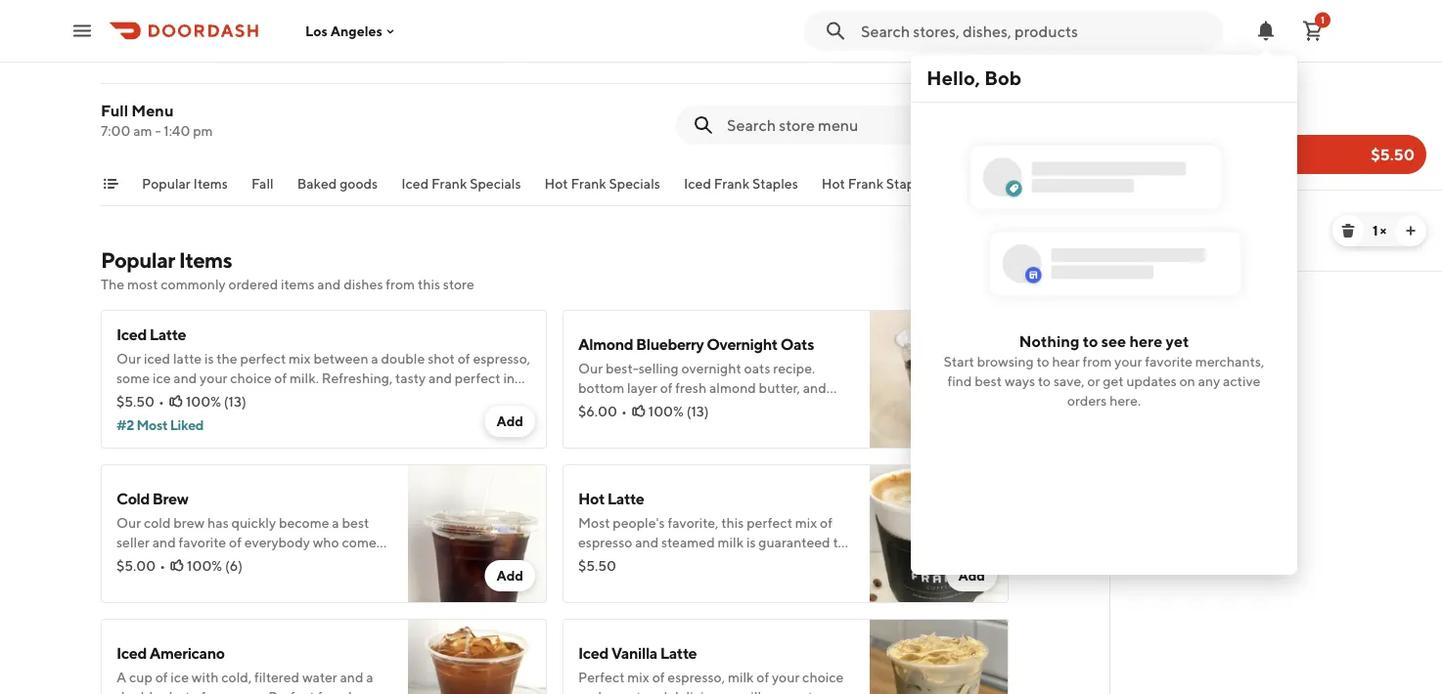 Task type: locate. For each thing, give the bounding box(es) containing it.
iced inside iced latte our iced latte is the perfect mix between a double shot of espresso, some ice and your choice of milk. refreshing, tasty and perfect in any weather. 16 oz.
[[116, 325, 147, 344]]

the
[[101, 276, 124, 293]]

latte for iced latte our iced latte is the perfect mix between a double shot of espresso, some ice and your choice of milk. refreshing, tasty and perfect in any weather. 16 oz.
[[149, 325, 186, 344]]

hot down $6.00
[[578, 490, 605, 508]]

hot right iced frank specials
[[545, 176, 568, 192]]

1 horizontal spatial from
[[1083, 354, 1112, 370]]

items for popular items
[[193, 176, 228, 192]]

stars
[[149, 18, 173, 31]]

items inside 'popular items the most commonly ordered items and dishes from this store'
[[179, 248, 232, 273]]

iced
[[401, 176, 429, 192], [684, 176, 711, 192], [956, 176, 983, 192], [1126, 208, 1158, 227], [116, 325, 147, 344], [116, 644, 147, 663], [578, 644, 609, 663]]

iced inside 'button'
[[956, 176, 983, 192]]

items left fall
[[193, 176, 228, 192]]

of left 5
[[127, 18, 138, 31]]

hot frank specials
[[545, 176, 661, 192]]

perfect down espresso, at the bottom left of page
[[455, 370, 501, 387]]

1 vertical spatial from
[[1083, 354, 1112, 370]]

your up get
[[1115, 354, 1143, 370]]

1
[[1321, 14, 1325, 25], [1373, 223, 1378, 239]]

iced americano
[[116, 644, 225, 663]]

0 vertical spatial items
[[193, 176, 228, 192]]

1 vertical spatial any
[[116, 390, 139, 406]]

of
[[127, 18, 138, 31], [458, 351, 470, 367], [274, 370, 287, 387]]

iced latte
[[1126, 208, 1199, 227]]

any inside iced latte our iced latte is the perfect mix between a double shot of espresso, some ice and your choice of milk. refreshing, tasty and perfect in any weather. 16 oz.
[[116, 390, 139, 406]]

1:40
[[164, 123, 190, 139]]

add button up iced americano image at the left bottom of page
[[485, 561, 535, 592]]

1 horizontal spatial perfect
[[455, 370, 501, 387]]

0 horizontal spatial your
[[200, 370, 228, 387]]

any down some
[[116, 390, 139, 406]]

100% for cold brew
[[187, 558, 222, 574]]

weather.
[[141, 390, 195, 406]]

find
[[948, 373, 972, 389]]

latte for hot latte
[[608, 490, 644, 508]]

$5.50 •
[[116, 394, 164, 410]]

add up iced vanilla latte image
[[958, 568, 985, 584]]

1 horizontal spatial staples
[[886, 176, 932, 192]]

1 horizontal spatial of
[[274, 370, 287, 387]]

latte down the checkout
[[1161, 208, 1199, 227]]

$5.50 down the "hot latte"
[[578, 558, 617, 574]]

yet
[[1166, 332, 1189, 351]]

1 vertical spatial of
[[458, 351, 470, 367]]

1 right 'notification bell' icon
[[1321, 14, 1325, 25]]

0 horizontal spatial perfect
[[240, 351, 286, 367]]

• right $6.00
[[621, 404, 627, 420]]

items up commonly
[[179, 248, 232, 273]]

popular items
[[142, 176, 228, 192]]

from inside 'popular items the most commonly ordered items and dishes from this store'
[[386, 276, 415, 293]]

iced for iced frank specials
[[401, 176, 429, 192]]

latte inside iced latte our iced latte is the perfect mix between a double shot of espresso, some ice and your choice of milk. refreshing, tasty and perfect in any weather. 16 oz.
[[149, 325, 186, 344]]

show menu categories image
[[103, 176, 118, 192]]

iced right hot frank specials
[[684, 176, 711, 192]]

any right on
[[1198, 373, 1221, 389]]

your inside the nothing to see here yet start browsing to hear from your favorite merchants, find best ways to save, or get updates on any active orders here.
[[1115, 354, 1143, 370]]

ways
[[1005, 373, 1035, 389]]

this
[[418, 276, 440, 293]]

100% (13) down blueberry
[[649, 404, 709, 420]]

0 vertical spatial from
[[386, 276, 415, 293]]

iced for iced latte our iced latte is the perfect mix between a double shot of espresso, some ice and your choice of milk. refreshing, tasty and perfect in any weather. 16 oz.
[[116, 325, 147, 344]]

brew
[[153, 490, 188, 508]]

(13) for iced latte
[[224, 394, 246, 410]]

0 vertical spatial of
[[127, 18, 138, 31]]

$5.50 up ×
[[1371, 145, 1415, 164]]

popular inside 'popular items the most commonly ordered items and dishes from this store'
[[101, 248, 175, 273]]

1 for 1 ×
[[1373, 223, 1378, 239]]

items
[[193, 176, 228, 192], [179, 248, 232, 273]]

hello,
[[927, 67, 981, 90]]

100% left (6)
[[187, 558, 222, 574]]

popular for popular items the most commonly ordered items and dishes from this store
[[101, 248, 175, 273]]

1 horizontal spatial specials
[[609, 176, 661, 192]]

full menu 7:00 am - 1:40 pm
[[101, 101, 213, 139]]

baked
[[297, 176, 337, 192]]

• down ice
[[159, 394, 164, 410]]

100% for almond blueberry overnight oats
[[649, 404, 684, 420]]

from up or
[[1083, 354, 1112, 370]]

shot
[[428, 351, 455, 367]]

of right shot
[[458, 351, 470, 367]]

frank for iced frank staples
[[714, 176, 750, 192]]

1 left ×
[[1373, 223, 1378, 239]]

hot inside 'button'
[[986, 176, 1010, 192]]

0 horizontal spatial of
[[127, 18, 138, 31]]

$5.50 down iced latte
[[1126, 237, 1165, 253]]

tasty
[[395, 370, 426, 387]]

perfect
[[240, 351, 286, 367], [455, 370, 501, 387]]

iced hot matcha, chai and teas button
[[956, 174, 1152, 206]]

1 for 1
[[1321, 14, 1325, 25]]

hot frank staples
[[822, 176, 932, 192]]

remove item from cart image
[[1341, 223, 1356, 239]]

frank inside button
[[571, 176, 607, 192]]

$5.00
[[116, 558, 156, 574]]

add for hot latte
[[958, 568, 985, 584]]

items inside 'button'
[[193, 176, 228, 192]]

add one to cart image
[[1403, 223, 1419, 239]]

iced down 'teas'
[[1126, 208, 1158, 227]]

0 vertical spatial perfect
[[240, 351, 286, 367]]

1 specials from the left
[[470, 176, 521, 192]]

milk.
[[290, 370, 319, 387]]

add button up iced vanilla latte image
[[947, 561, 997, 592]]

almond blueberry overnight oats image
[[870, 310, 1009, 449]]

0 horizontal spatial staples
[[752, 176, 798, 192]]

baked goods
[[297, 176, 378, 192]]

1 horizontal spatial (13)
[[687, 404, 709, 420]]

hot inside button
[[545, 176, 568, 192]]

(13) down choice
[[224, 394, 246, 410]]

• for iced latte
[[159, 394, 164, 410]]

dishes
[[344, 276, 383, 293]]

• right $5.00
[[160, 558, 165, 574]]

iced up our
[[116, 325, 147, 344]]

specials inside button
[[470, 176, 521, 192]]

staples for iced frank staples
[[752, 176, 798, 192]]

2 staples from the left
[[886, 176, 932, 192]]

2 specials from the left
[[609, 176, 661, 192]]

add button
[[485, 406, 535, 437], [485, 561, 535, 592], [947, 561, 997, 592]]

updates
[[1127, 373, 1177, 389]]

frank for hot frank specials
[[571, 176, 607, 192]]

items
[[281, 276, 315, 293]]

and left 'teas'
[[1098, 176, 1121, 192]]

and right items
[[317, 276, 341, 293]]

from
[[386, 276, 415, 293], [1083, 354, 1112, 370]]

espresso,
[[473, 351, 531, 367]]

100% (13) up liked on the left of the page
[[186, 394, 246, 410]]

scroll menu navigation right image
[[985, 176, 1001, 192]]

1 horizontal spatial 1
[[1373, 223, 1378, 239]]

from inside the nothing to see here yet start browsing to hear from your favorite merchants, find best ways to save, or get updates on any active orders here.
[[1083, 354, 1112, 370]]

add for cold brew
[[497, 568, 524, 584]]

baked goods button
[[297, 174, 378, 206]]

hot for hot frank specials
[[545, 176, 568, 192]]

los angeles
[[305, 23, 383, 39]]

goods
[[340, 176, 378, 192]]

save,
[[1054, 373, 1085, 389]]

specials inside button
[[609, 176, 661, 192]]

Store search: begin typing to search for stores available on DoorDash text field
[[861, 20, 1212, 42]]

100% up liked on the left of the page
[[186, 394, 221, 410]]

checkout
[[1138, 145, 1210, 164]]

hot for hot latte
[[578, 490, 605, 508]]

from left this
[[386, 276, 415, 293]]

• for almond blueberry overnight oats
[[621, 404, 627, 420]]

latte up iced
[[149, 325, 186, 344]]

iced left the 'vanilla'
[[578, 644, 609, 663]]

0 vertical spatial popular
[[142, 176, 191, 192]]

oz.
[[214, 390, 231, 406]]

favorite
[[1145, 354, 1193, 370]]

#2 most liked
[[116, 417, 204, 434]]

100%
[[186, 394, 221, 410], [649, 404, 684, 420], [187, 558, 222, 574]]

2 vertical spatial of
[[274, 370, 287, 387]]

specials for hot frank specials
[[609, 176, 661, 192]]

to left 'see'
[[1083, 332, 1098, 351]]

100% (13)
[[186, 394, 246, 410], [649, 404, 709, 420]]

0 horizontal spatial any
[[116, 390, 139, 406]]

0 horizontal spatial (13)
[[224, 394, 246, 410]]

frank for iced frank specials
[[432, 176, 467, 192]]

0 horizontal spatial specials
[[470, 176, 521, 192]]

0 horizontal spatial 1
[[1321, 14, 1325, 25]]

hot inside button
[[822, 176, 845, 192]]

store
[[443, 276, 474, 293]]

add up iced americano image at the left bottom of page
[[497, 568, 524, 584]]

iced vanilla latte image
[[870, 619, 1009, 695]]

perfect up choice
[[240, 351, 286, 367]]

1 inside button
[[1321, 14, 1325, 25]]

notification bell image
[[1255, 19, 1278, 43]]

1 vertical spatial your
[[200, 370, 228, 387]]

fall
[[251, 176, 274, 192]]

1 horizontal spatial your
[[1115, 354, 1143, 370]]

get
[[1103, 373, 1124, 389]]

and down shot
[[429, 370, 452, 387]]

iced americano image
[[408, 619, 547, 695]]

1 vertical spatial perfect
[[455, 370, 501, 387]]

1 button
[[1294, 11, 1333, 50]]

hot down item search search box
[[822, 176, 845, 192]]

0 horizontal spatial 100% (13)
[[186, 394, 246, 410]]

iced frank staples
[[684, 176, 798, 192]]

popular down -
[[142, 176, 191, 192]]

your inside iced latte our iced latte is the perfect mix between a double shot of espresso, some ice and your choice of milk. refreshing, tasty and perfect in any weather. 16 oz.
[[200, 370, 228, 387]]

to right ways
[[1038, 373, 1051, 389]]

$5.50 down some
[[116, 394, 155, 410]]

0 vertical spatial your
[[1115, 354, 1143, 370]]

teas
[[1124, 176, 1152, 192]]

overnight
[[707, 335, 778, 354]]

orders
[[1068, 393, 1107, 409]]

mix
[[289, 351, 311, 367]]

1 vertical spatial items
[[179, 248, 232, 273]]

to down the 'nothing'
[[1037, 354, 1050, 370]]

open menu image
[[70, 19, 94, 43]]

100% for iced latte
[[186, 394, 221, 410]]

see
[[1102, 332, 1127, 351]]

latte down $6.00 •
[[608, 490, 644, 508]]

$5.50
[[1371, 145, 1415, 164], [1126, 237, 1165, 253], [116, 394, 155, 410], [578, 558, 617, 574]]

hot for hot frank staples
[[822, 176, 845, 192]]

add button for cold brew
[[485, 561, 535, 592]]

liked
[[170, 417, 204, 434]]

hot left the matcha,
[[986, 176, 1010, 192]]

1 vertical spatial popular
[[101, 248, 175, 273]]

popular up most
[[101, 248, 175, 273]]

hello, bob
[[927, 67, 1022, 90]]

your down is
[[200, 370, 228, 387]]

(13)
[[224, 394, 246, 410], [687, 404, 709, 420]]

iced for iced vanilla latte
[[578, 644, 609, 663]]

los angeles button
[[305, 23, 398, 39]]

100% right $6.00 •
[[649, 404, 684, 420]]

•
[[159, 394, 164, 410], [621, 404, 627, 420], [160, 558, 165, 574]]

bob
[[985, 67, 1022, 90]]

1 staples from the left
[[752, 176, 798, 192]]

latte
[[1161, 208, 1199, 227], [149, 325, 186, 344], [608, 490, 644, 508], [660, 644, 697, 663]]

popular inside 'button'
[[142, 176, 191, 192]]

iced right goods
[[401, 176, 429, 192]]

and
[[1098, 176, 1121, 192], [317, 276, 341, 293], [174, 370, 197, 387], [429, 370, 452, 387]]

most
[[127, 276, 158, 293]]

1 horizontal spatial any
[[1198, 373, 1221, 389]]

0 vertical spatial 1
[[1321, 14, 1325, 25]]

iced left americano
[[116, 644, 147, 663]]

nothing to see here yet start browsing to hear from your favorite merchants, find best ways to save, or get updates on any active orders here.
[[944, 332, 1265, 409]]

double
[[381, 351, 425, 367]]

any
[[1198, 373, 1221, 389], [116, 390, 139, 406]]

iced vanilla latte
[[578, 644, 697, 663]]

1 vertical spatial 1
[[1373, 223, 1378, 239]]

0 horizontal spatial from
[[386, 276, 415, 293]]

of 5 stars
[[127, 18, 173, 31]]

hot
[[545, 176, 568, 192], [822, 176, 845, 192], [986, 176, 1010, 192], [578, 490, 605, 508]]

(13) down almond blueberry overnight oats
[[687, 404, 709, 420]]

0 vertical spatial any
[[1198, 373, 1221, 389]]

of left milk. on the bottom left of the page
[[274, 370, 287, 387]]

100% (13) for iced latte
[[186, 394, 246, 410]]

1 horizontal spatial 100% (13)
[[649, 404, 709, 420]]

iced left scroll menu navigation right icon
[[956, 176, 983, 192]]



Task type: describe. For each thing, give the bounding box(es) containing it.
oats
[[781, 335, 814, 354]]

add button for hot latte
[[947, 561, 997, 592]]

coffee
[[1174, 97, 1228, 118]]

Item Search search field
[[727, 114, 993, 136]]

blueberry
[[636, 335, 704, 354]]

here
[[1130, 332, 1163, 351]]

matcha,
[[1012, 176, 1063, 192]]

iced frank staples button
[[684, 174, 798, 206]]

americano
[[149, 644, 225, 663]]

frank coffee link
[[1126, 96, 1427, 119]]

choice
[[230, 370, 272, 387]]

add down in
[[497, 413, 524, 430]]

cold brew image
[[408, 465, 547, 604]]

iced hot matcha, chai and teas
[[956, 176, 1152, 192]]

1 vertical spatial to
[[1037, 354, 1050, 370]]

• for cold brew
[[160, 558, 165, 574]]

latte
[[173, 351, 202, 367]]

any inside the nothing to see here yet start browsing to hear from your favorite merchants, find best ways to save, or get updates on any active orders here.
[[1198, 373, 1221, 389]]

iced latte our iced latte is the perfect mix between a double shot of espresso, some ice and your choice of milk. refreshing, tasty and perfect in any weather. 16 oz.
[[116, 325, 531, 406]]

most
[[136, 417, 168, 434]]

angeles
[[331, 23, 383, 39]]

16
[[197, 390, 211, 406]]

popular items the most commonly ordered items and dishes from this store
[[101, 248, 474, 293]]

iced frank specials button
[[401, 174, 521, 206]]

staples for hot frank staples
[[886, 176, 932, 192]]

5
[[140, 18, 147, 31]]

pm
[[193, 123, 213, 139]]

iced frank specials
[[401, 176, 521, 192]]

hot frank specials button
[[545, 174, 661, 206]]

0 vertical spatial to
[[1083, 332, 1098, 351]]

popular items button
[[142, 174, 228, 206]]

refreshing,
[[322, 370, 393, 387]]

cold
[[116, 490, 150, 508]]

add button down in
[[485, 406, 535, 437]]

am
[[133, 123, 152, 139]]

or
[[1088, 373, 1100, 389]]

full
[[101, 101, 128, 120]]

2 vertical spatial to
[[1038, 373, 1051, 389]]

is
[[204, 351, 214, 367]]

almond blueberry overnight oats
[[578, 335, 814, 354]]

specials for iced frank specials
[[470, 176, 521, 192]]

and down latte
[[174, 370, 197, 387]]

ordered
[[229, 276, 278, 293]]

iced for iced americano
[[116, 644, 147, 663]]

on
[[1180, 373, 1196, 389]]

100% (6)
[[187, 558, 243, 574]]

start
[[944, 354, 975, 370]]

and inside 'popular items the most commonly ordered items and dishes from this store'
[[317, 276, 341, 293]]

in
[[503, 370, 515, 387]]

menu
[[131, 101, 174, 120]]

here.
[[1110, 393, 1141, 409]]

from for to
[[1083, 354, 1112, 370]]

#2
[[116, 417, 134, 434]]

nothing
[[1019, 332, 1080, 351]]

$5.00 •
[[116, 558, 165, 574]]

our
[[116, 351, 141, 367]]

browsing
[[977, 354, 1034, 370]]

iced for iced latte
[[1126, 208, 1158, 227]]

and inside iced hot matcha, chai and teas 'button'
[[1098, 176, 1121, 192]]

from for items
[[386, 276, 415, 293]]

frank coffee
[[1126, 97, 1228, 118]]

$6.00 •
[[578, 404, 627, 420]]

items for popular items the most commonly ordered items and dishes from this store
[[179, 248, 232, 273]]

1 items, open order cart image
[[1302, 19, 1325, 43]]

-
[[155, 123, 161, 139]]

$6.00
[[578, 404, 617, 420]]

hear
[[1052, 354, 1080, 370]]

between
[[314, 351, 368, 367]]

7:00
[[101, 123, 131, 139]]

almond
[[578, 335, 633, 354]]

hot latte image
[[870, 465, 1009, 604]]

100% (13) for almond blueberry overnight oats
[[649, 404, 709, 420]]

cold brew
[[116, 490, 188, 508]]

the
[[217, 351, 238, 367]]

2 horizontal spatial of
[[458, 351, 470, 367]]

best
[[975, 373, 1002, 389]]

1 ×
[[1373, 223, 1387, 239]]

latte for iced latte
[[1161, 208, 1199, 227]]

vanilla
[[611, 644, 658, 663]]

popular for popular items
[[142, 176, 191, 192]]

×
[[1380, 223, 1387, 239]]

iced for iced hot matcha, chai and teas
[[956, 176, 983, 192]]

commonly
[[161, 276, 226, 293]]

latte right the 'vanilla'
[[660, 644, 697, 663]]

fall button
[[251, 174, 274, 206]]

ice
[[153, 370, 171, 387]]

chai
[[1066, 176, 1095, 192]]

frank for hot frank staples
[[848, 176, 884, 192]]

hot latte
[[578, 490, 644, 508]]

hot frank staples button
[[822, 174, 932, 206]]

(6)
[[225, 558, 243, 574]]

(13) for almond blueberry overnight oats
[[687, 404, 709, 420]]

iced for iced frank staples
[[684, 176, 711, 192]]

merchants,
[[1196, 354, 1265, 370]]



Task type: vqa. For each thing, say whether or not it's contained in the screenshot.
Specials inside the button
yes



